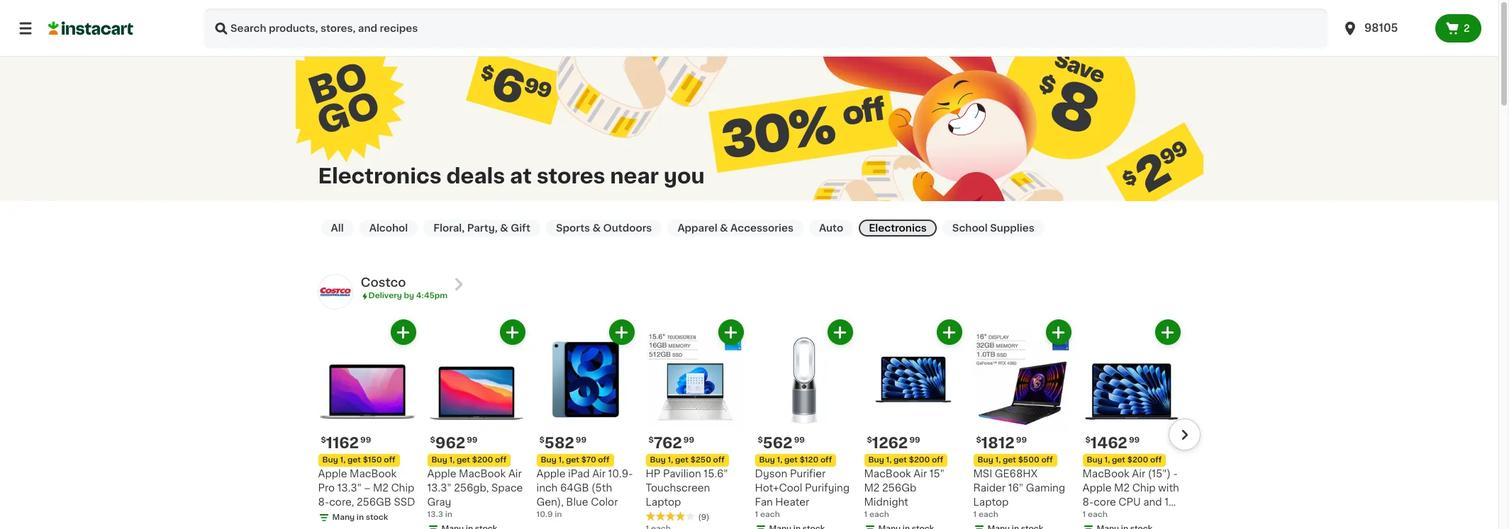 Task type: vqa. For each thing, say whether or not it's contained in the screenshot.


Task type: locate. For each thing, give the bounding box(es) containing it.
5 get from the left
[[785, 457, 798, 465]]

get down $ 1262 99
[[894, 457, 907, 465]]

alcohol link
[[359, 220, 418, 237]]

2 horizontal spatial buy 1, get $200 off
[[1087, 457, 1162, 465]]

buy for 1462
[[1087, 457, 1103, 465]]

$200
[[472, 457, 493, 465], [909, 457, 930, 465], [1128, 457, 1149, 465]]

1 horizontal spatial laptop
[[974, 498, 1009, 508]]

2 13.3" from the left
[[427, 484, 452, 494]]

& right sports
[[593, 223, 601, 233]]

1, for 762
[[668, 457, 673, 465]]

0 horizontal spatial m2
[[373, 484, 389, 494]]

apple for apple macbook pro 13.3" – m2 chip 8-core, 256gb ssd
[[318, 470, 347, 480]]

buy down "1462"
[[1087, 457, 1103, 465]]

1 vertical spatial core
[[1083, 512, 1105, 522]]

2 99 from the left
[[467, 437, 478, 445]]

macbook up 256gb
[[864, 470, 911, 480]]

and
[[1144, 498, 1162, 508]]

2 horizontal spatial &
[[720, 223, 728, 233]]

add image
[[722, 324, 740, 342], [941, 324, 958, 342], [1050, 324, 1068, 342]]

1 laptop from the left
[[646, 498, 681, 508]]

at
[[510, 166, 532, 186]]

m2 inside macbook air (15") - apple m2 chip with 8-core cpu and 10- core gpu, 512gb, midnight
[[1114, 484, 1130, 494]]

99 right 962
[[467, 437, 478, 445]]

m2 for 1462
[[1114, 484, 1130, 494]]

$150
[[363, 457, 382, 465]]

99 right 1262
[[910, 437, 921, 445]]

1, down 962
[[449, 457, 455, 465]]

$ inside the "$ 562 99"
[[758, 437, 763, 445]]

m2 up cpu
[[1114, 484, 1130, 494]]

add image
[[394, 324, 412, 342], [504, 324, 521, 342], [613, 324, 631, 342], [831, 324, 849, 342], [1159, 324, 1177, 342]]

13.3"
[[337, 484, 362, 494], [427, 484, 452, 494]]

8-
[[318, 498, 329, 508], [1083, 498, 1094, 508]]

off up 15.6" on the bottom left
[[713, 457, 725, 465]]

macbook down $150
[[350, 470, 397, 480]]

laptop
[[646, 498, 681, 508], [974, 498, 1009, 508]]

0 horizontal spatial buy 1, get $200 off
[[432, 457, 507, 465]]

2 1, from the left
[[449, 457, 455, 465]]

2 8- from the left
[[1083, 498, 1094, 508]]

laptop down raider
[[974, 498, 1009, 508]]

2 $ from the left
[[430, 437, 435, 445]]

core
[[1094, 498, 1116, 508], [1083, 512, 1105, 522]]

air up (5th
[[592, 470, 606, 480]]

1 buy 1, get $200 off from the left
[[432, 457, 507, 465]]

3 99 from the left
[[576, 437, 587, 445]]

apparel & accessories
[[678, 223, 794, 233]]

13.3" inside apple macbook pro 13.3" – m2 chip 8-core, 256gb ssd
[[337, 484, 362, 494]]

buy down the 582
[[541, 457, 557, 465]]

99 for 1162
[[360, 437, 371, 445]]

7 buy from the left
[[978, 457, 994, 465]]

2 horizontal spatial in
[[555, 512, 562, 520]]

0 vertical spatial electronics
[[318, 166, 442, 186]]

4 1 from the left
[[1083, 512, 1086, 520]]

1, down $ 762 99
[[668, 457, 673, 465]]

2 $200 from the left
[[909, 457, 930, 465]]

99 right "1462"
[[1129, 437, 1140, 445]]

1 right "dyson purifier hot+cool purifying fan heater 1 each"
[[864, 512, 868, 520]]

buy 1, get $200 off down $ 1262 99
[[869, 457, 944, 465]]

1, down 1262
[[886, 457, 892, 465]]

off right $120
[[821, 457, 832, 465]]

buy down 1162
[[322, 457, 338, 465]]

core,
[[329, 498, 354, 508]]

0 vertical spatial midnight
[[864, 498, 909, 508]]

1 down fan
[[755, 512, 758, 520]]

3 air from the left
[[914, 470, 927, 480]]

$ inside $ 1262 99
[[867, 437, 872, 445]]

2 get from the left
[[457, 457, 470, 465]]

apple inside apple ipad air 10.9- inch 64gb (5th gen), blue color 10.9 in
[[537, 470, 566, 480]]

2 add image from the left
[[504, 324, 521, 342]]

762
[[654, 437, 682, 451]]

buy down 962
[[432, 457, 447, 465]]

1 99 from the left
[[360, 437, 371, 445]]

school supplies
[[953, 223, 1035, 233]]

0 horizontal spatial $200
[[472, 457, 493, 465]]

air left (15")
[[1132, 470, 1146, 480]]

(5th
[[592, 484, 612, 494]]

air inside apple ipad air 10.9- inch 64gb (5th gen), blue color 10.9 in
[[592, 470, 606, 480]]

5 off from the left
[[821, 457, 832, 465]]

in right 13.3
[[445, 512, 453, 520]]

8- down pro
[[318, 498, 329, 508]]

buy down 1262
[[869, 457, 884, 465]]

$ inside $ 1462 99
[[1086, 437, 1091, 445]]

8- inside apple macbook pro 13.3" – m2 chip 8-core, 256gb ssd
[[318, 498, 329, 508]]

4 add image from the left
[[831, 324, 849, 342]]

15.6"
[[704, 470, 728, 480]]

$ 582 99
[[539, 437, 587, 451]]

1 $ from the left
[[321, 437, 326, 445]]

off right $150
[[384, 457, 396, 465]]

buy 1, get $200 off down $ 962 99
[[432, 457, 507, 465]]

7 1, from the left
[[996, 457, 1001, 465]]

add image for 582
[[613, 324, 631, 342]]

buy for 1262
[[869, 457, 884, 465]]

1 off from the left
[[384, 457, 396, 465]]

gen),
[[537, 498, 564, 508]]

0 horizontal spatial 8-
[[318, 498, 329, 508]]

near
[[610, 166, 659, 186]]

electronics
[[318, 166, 442, 186], [869, 223, 927, 233]]

midnight inside macbook air (15") - apple m2 chip with 8-core cpu and 10- core gpu, 512gb, midnight
[[1083, 527, 1127, 530]]

&
[[500, 223, 508, 233], [593, 223, 601, 233], [720, 223, 728, 233]]

in left stock at the bottom of the page
[[357, 515, 364, 522]]

in right 10.9
[[555, 512, 562, 520]]

2
[[1464, 23, 1470, 33]]

8 buy from the left
[[1087, 457, 1103, 465]]

99 inside $ 962 99
[[467, 437, 478, 445]]

2 1 from the left
[[864, 512, 868, 520]]

1 inside "dyson purifier hot+cool purifying fan heater 1 each"
[[755, 512, 758, 520]]

7 product group from the left
[[974, 320, 1072, 530]]

99 inside $ 1262 99
[[910, 437, 921, 445]]

1 horizontal spatial add image
[[941, 324, 958, 342]]

0 horizontal spatial 13.3"
[[337, 484, 362, 494]]

1 for 1262
[[864, 512, 868, 520]]

$200 for 1462
[[1128, 457, 1149, 465]]

electronics up alcohol link
[[318, 166, 442, 186]]

8 1, from the left
[[1105, 457, 1110, 465]]

0 horizontal spatial add image
[[722, 324, 740, 342]]

in
[[445, 512, 453, 520], [555, 512, 562, 520], [357, 515, 364, 522]]

costco image
[[318, 275, 352, 309]]

98105 button
[[1334, 9, 1436, 48]]

1, down "1462"
[[1105, 457, 1110, 465]]

item carousel region
[[298, 320, 1201, 530]]

$ 1812 99
[[976, 437, 1027, 451]]

2 each from the left
[[870, 512, 889, 520]]

5 add image from the left
[[1159, 324, 1177, 342]]

1 vertical spatial electronics
[[869, 223, 927, 233]]

1, down "$ 582 99"
[[559, 457, 564, 465]]

apple up gray
[[427, 470, 457, 480]]

each inside "dyson purifier hot+cool purifying fan heater 1 each"
[[760, 512, 780, 520]]

1 left gpu,
[[1083, 512, 1086, 520]]

3 macbook from the left
[[864, 470, 911, 480]]

product group containing 762
[[646, 320, 744, 530]]

7 99 from the left
[[1016, 437, 1027, 445]]

1 each from the left
[[760, 512, 780, 520]]

8 product group from the left
[[1083, 320, 1181, 530]]

8 off from the left
[[1151, 457, 1162, 465]]

99 for 962
[[467, 437, 478, 445]]

1 buy from the left
[[322, 457, 338, 465]]

$120
[[800, 457, 819, 465]]

4 macbook from the left
[[1083, 470, 1130, 480]]

$200 for 962
[[472, 457, 493, 465]]

99 up buy 1, get $500 off at the bottom
[[1016, 437, 1027, 445]]

floral, party, & gift
[[434, 223, 531, 233]]

buy for 582
[[541, 457, 557, 465]]

0 horizontal spatial &
[[500, 223, 508, 233]]

off for 582
[[598, 457, 610, 465]]

chip inside macbook air (15") - apple m2 chip with 8-core cpu and 10- core gpu, 512gb, midnight
[[1133, 484, 1156, 494]]

dyson purifier hot+cool purifying fan heater 1 each
[[755, 470, 850, 520]]

99 inside $ 1162 99
[[360, 437, 371, 445]]

8 get from the left
[[1112, 457, 1126, 465]]

3 $ from the left
[[539, 437, 545, 445]]

buy 1, get $200 off for 1462
[[1087, 457, 1162, 465]]

1 chip from the left
[[391, 484, 415, 494]]

m2 left 256gb
[[864, 484, 880, 494]]

product group containing 562
[[755, 320, 853, 530]]

99 for 1812
[[1016, 437, 1027, 445]]

get for 962
[[457, 457, 470, 465]]

inch
[[537, 484, 558, 494]]

off for 1162
[[384, 457, 396, 465]]

get left $150
[[348, 457, 361, 465]]

962
[[435, 437, 466, 451]]

582
[[545, 437, 574, 451]]

get down $ 1462 99
[[1112, 457, 1126, 465]]

5 product group from the left
[[755, 320, 853, 530]]

product group containing 582
[[537, 320, 635, 522]]

& left the gift
[[500, 223, 508, 233]]

1 vertical spatial midnight
[[1083, 527, 1127, 530]]

99 for 1462
[[1129, 437, 1140, 445]]

product group
[[318, 320, 416, 525], [427, 320, 525, 530], [537, 320, 635, 522], [646, 320, 744, 530], [755, 320, 853, 530], [864, 320, 962, 530], [974, 320, 1072, 530], [1083, 320, 1181, 530]]

blue
[[566, 498, 589, 508]]

6 buy from the left
[[869, 457, 884, 465]]

1 1 from the left
[[755, 512, 758, 520]]

buy for 762
[[650, 457, 666, 465]]

chip
[[391, 484, 415, 494], [1133, 484, 1156, 494]]

get up the ipad
[[566, 457, 580, 465]]

buy 1, get $200 off down $ 1462 99
[[1087, 457, 1162, 465]]

apple up 1 each
[[1083, 484, 1112, 494]]

apple for apple ipad air 10.9- inch 64gb (5th gen), blue color 10.9 in
[[537, 470, 566, 480]]

air inside macbook air (15") - apple m2 chip with 8-core cpu and 10- core gpu, 512gb, midnight
[[1132, 470, 1146, 480]]

6 $ from the left
[[867, 437, 872, 445]]

2 buy from the left
[[432, 457, 447, 465]]

1 horizontal spatial in
[[445, 512, 453, 520]]

chip up and
[[1133, 484, 1156, 494]]

13.3" up the core,
[[337, 484, 362, 494]]

256gb,
[[454, 484, 489, 494]]

8 $ from the left
[[1086, 437, 1091, 445]]

1 inside msi ge68hx raider 16" gaming laptop 1 each
[[974, 512, 977, 520]]

purifying
[[805, 484, 850, 494]]

7 get from the left
[[1003, 457, 1017, 465]]

3 1 from the left
[[974, 512, 977, 520]]

2 product group from the left
[[427, 320, 525, 530]]

get up ge68hx
[[1003, 457, 1017, 465]]

each down 256gb
[[870, 512, 889, 520]]

stores
[[537, 166, 605, 186]]

$ for 562
[[758, 437, 763, 445]]

99 inside $ 1812 99
[[1016, 437, 1027, 445]]

2 m2 from the left
[[864, 484, 880, 494]]

0 horizontal spatial laptop
[[646, 498, 681, 508]]

party,
[[467, 223, 498, 233]]

$200 up 256gb,
[[472, 457, 493, 465]]

1 horizontal spatial $200
[[909, 457, 930, 465]]

6 off from the left
[[932, 457, 944, 465]]

1262
[[872, 437, 908, 451]]

3 get from the left
[[566, 457, 580, 465]]

m2
[[373, 484, 389, 494], [864, 484, 880, 494], [1114, 484, 1130, 494]]

3 off from the left
[[598, 457, 610, 465]]

256gb
[[357, 498, 392, 508]]

get down $ 962 99
[[457, 457, 470, 465]]

buy up msi
[[978, 457, 994, 465]]

1 inside the macbook air 15" m2 256gb midnight 1 each
[[864, 512, 868, 520]]

1 horizontal spatial chip
[[1133, 484, 1156, 494]]

13.3" up gray
[[427, 484, 452, 494]]

1 horizontal spatial m2
[[864, 484, 880, 494]]

99 up buy 1, get $70 off
[[576, 437, 587, 445]]

2 off from the left
[[495, 457, 507, 465]]

64gb
[[560, 484, 589, 494]]

1 horizontal spatial midnight
[[1083, 527, 1127, 530]]

3 $200 from the left
[[1128, 457, 1149, 465]]

apparel
[[678, 223, 718, 233]]

0 horizontal spatial midnight
[[864, 498, 909, 508]]

1 horizontal spatial 13.3"
[[427, 484, 452, 494]]

1 horizontal spatial buy 1, get $200 off
[[869, 457, 944, 465]]

5 1, from the left
[[777, 457, 783, 465]]

all
[[331, 223, 344, 233]]

touchscreen
[[646, 484, 710, 494]]

1 down raider
[[974, 512, 977, 520]]

-
[[1174, 470, 1178, 480]]

chip inside apple macbook pro 13.3" – m2 chip 8-core, 256gb ssd
[[391, 484, 415, 494]]

macbook up 256gb,
[[459, 470, 506, 480]]

3 & from the left
[[720, 223, 728, 233]]

4 1, from the left
[[668, 457, 673, 465]]

1 add image from the left
[[722, 324, 740, 342]]

1, up dyson
[[777, 457, 783, 465]]

apple up inch
[[537, 470, 566, 480]]

3 buy 1, get $200 off from the left
[[1087, 457, 1162, 465]]

1 each
[[1083, 512, 1108, 520]]

space
[[492, 484, 523, 494]]

get for 582
[[566, 457, 580, 465]]

each inside msi ge68hx raider 16" gaming laptop 1 each
[[979, 512, 999, 520]]

off up space
[[495, 457, 507, 465]]

midnight
[[864, 498, 909, 508], [1083, 527, 1127, 530]]

1 add image from the left
[[394, 324, 412, 342]]

off up the 15" on the right
[[932, 457, 944, 465]]

buy up hp
[[650, 457, 666, 465]]

$ 962 99
[[430, 437, 478, 451]]

air left the 15" on the right
[[914, 470, 927, 480]]

1 get from the left
[[348, 457, 361, 465]]

0 horizontal spatial electronics
[[318, 166, 442, 186]]

laptop down touchscreen
[[646, 498, 681, 508]]

each down fan
[[760, 512, 780, 520]]

$200 up (15")
[[1128, 457, 1149, 465]]

m2 right –
[[373, 484, 389, 494]]

apple up pro
[[318, 470, 347, 480]]

5 buy from the left
[[759, 457, 775, 465]]

1, for 562
[[777, 457, 783, 465]]

2 air from the left
[[592, 470, 606, 480]]

2 add image from the left
[[941, 324, 958, 342]]

1
[[755, 512, 758, 520], [864, 512, 868, 520], [974, 512, 977, 520], [1083, 512, 1086, 520]]

stock
[[366, 515, 388, 522]]

1, down '1812'
[[996, 457, 1001, 465]]

buy up dyson
[[759, 457, 775, 465]]

$ inside $ 1162 99
[[321, 437, 326, 445]]

many
[[332, 515, 355, 522]]

add image for 1812
[[1050, 324, 1068, 342]]

4 air from the left
[[1132, 470, 1146, 480]]

$ inside "$ 582 99"
[[539, 437, 545, 445]]

each down raider
[[979, 512, 999, 520]]

99
[[360, 437, 371, 445], [467, 437, 478, 445], [576, 437, 587, 445], [684, 437, 695, 445], [794, 437, 805, 445], [910, 437, 921, 445], [1016, 437, 1027, 445], [1129, 437, 1140, 445]]

6 99 from the left
[[910, 437, 921, 445]]

8- up 1 each
[[1083, 498, 1094, 508]]

pro
[[318, 484, 335, 494]]

4 buy from the left
[[650, 457, 666, 465]]

5 99 from the left
[[794, 437, 805, 445]]

4 product group from the left
[[646, 320, 744, 530]]

99 up $150
[[360, 437, 371, 445]]

get up pavilion in the bottom left of the page
[[675, 457, 689, 465]]

1 8- from the left
[[318, 498, 329, 508]]

$
[[321, 437, 326, 445], [430, 437, 435, 445], [539, 437, 545, 445], [649, 437, 654, 445], [758, 437, 763, 445], [867, 437, 872, 445], [976, 437, 982, 445], [1086, 437, 1091, 445]]

2 buy 1, get $200 off from the left
[[869, 457, 944, 465]]

apparel & accessories link
[[668, 220, 804, 237]]

2 horizontal spatial m2
[[1114, 484, 1130, 494]]

8 99 from the left
[[1129, 437, 1140, 445]]

many in stock
[[332, 515, 388, 522]]

4 off from the left
[[713, 457, 725, 465]]

1 for 1812
[[974, 512, 977, 520]]

1 product group from the left
[[318, 320, 416, 525]]

each for 1812
[[979, 512, 999, 520]]

floral, party, & gift link
[[424, 220, 540, 237]]

$ for 1812
[[976, 437, 982, 445]]

1, down 1162
[[340, 457, 346, 465]]

core up 1 each
[[1094, 498, 1116, 508]]

2 horizontal spatial $200
[[1128, 457, 1149, 465]]

1 air from the left
[[509, 470, 522, 480]]

4 99 from the left
[[684, 437, 695, 445]]

3 1, from the left
[[559, 457, 564, 465]]

2 laptop from the left
[[974, 498, 1009, 508]]

3 buy from the left
[[541, 457, 557, 465]]

get left $120
[[785, 457, 798, 465]]

$ for 1162
[[321, 437, 326, 445]]

buy 1, get $200 off
[[432, 457, 507, 465], [869, 457, 944, 465], [1087, 457, 1162, 465]]

air inside the macbook air 15" m2 256gb midnight 1 each
[[914, 470, 927, 480]]

2 & from the left
[[593, 223, 601, 233]]

1 & from the left
[[500, 223, 508, 233]]

1, for 1262
[[886, 457, 892, 465]]

gift
[[511, 223, 531, 233]]

3 product group from the left
[[537, 320, 635, 522]]

3 m2 from the left
[[1114, 484, 1130, 494]]

each inside the macbook air 15" m2 256gb midnight 1 each
[[870, 512, 889, 520]]

midnight down 1 each
[[1083, 527, 1127, 530]]

apple inside apple macbook air 13.3" 256gb, space gray 13.3 in
[[427, 470, 457, 480]]

delivery
[[369, 292, 402, 300]]

air up space
[[509, 470, 522, 480]]

add image for 1462
[[1159, 324, 1177, 342]]

accessories
[[731, 223, 794, 233]]

each left 512gb, in the right bottom of the page
[[1088, 512, 1108, 520]]

13.3" inside apple macbook air 13.3" 256gb, space gray 13.3 in
[[427, 484, 452, 494]]

by
[[404, 292, 414, 300]]

99 for 762
[[684, 437, 695, 445]]

off for 1262
[[932, 457, 944, 465]]

$200 up the 15" on the right
[[909, 457, 930, 465]]

6 product group from the left
[[864, 320, 962, 530]]

macbook inside the macbook air 15" m2 256gb midnight 1 each
[[864, 470, 911, 480]]

256gb
[[882, 484, 917, 494]]

off for 562
[[821, 457, 832, 465]]

1 13.3" from the left
[[337, 484, 362, 494]]

1162
[[326, 437, 359, 451]]

6 get from the left
[[894, 457, 907, 465]]

off
[[384, 457, 396, 465], [495, 457, 507, 465], [598, 457, 610, 465], [713, 457, 725, 465], [821, 457, 832, 465], [932, 457, 944, 465], [1042, 457, 1053, 465], [1151, 457, 1162, 465]]

6 1, from the left
[[886, 457, 892, 465]]

electronics right auto
[[869, 223, 927, 233]]

sports & outdoors
[[556, 223, 652, 233]]

product group containing 962
[[427, 320, 525, 530]]

★★★★★
[[646, 512, 696, 522], [646, 512, 696, 522]]

m2 inside apple macbook pro 13.3" – m2 chip 8-core, 256gb ssd
[[373, 484, 389, 494]]

2 horizontal spatial add image
[[1050, 324, 1068, 342]]

99 inside $ 762 99
[[684, 437, 695, 445]]

1 horizontal spatial electronics
[[869, 223, 927, 233]]

None search field
[[204, 9, 1328, 48]]

7 off from the left
[[1042, 457, 1053, 465]]

$ for 582
[[539, 437, 545, 445]]

2 macbook from the left
[[459, 470, 506, 480]]

macbook down "1462"
[[1083, 470, 1130, 480]]

electronics inside "link"
[[869, 223, 927, 233]]

4 get from the left
[[675, 457, 689, 465]]

1 1, from the left
[[340, 457, 346, 465]]

chip up ssd
[[391, 484, 415, 494]]

99 up "buy 1, get $250 off"
[[684, 437, 695, 445]]

1 horizontal spatial &
[[593, 223, 601, 233]]

$ inside $ 1812 99
[[976, 437, 982, 445]]

$ inside $ 962 99
[[430, 437, 435, 445]]

99 inside "$ 582 99"
[[576, 437, 587, 445]]

hot+cool
[[755, 484, 803, 494]]

add image for 962
[[504, 324, 521, 342]]

3 add image from the left
[[613, 324, 631, 342]]

3 each from the left
[[979, 512, 999, 520]]

1 macbook from the left
[[350, 470, 397, 480]]

99 inside the "$ 562 99"
[[794, 437, 805, 445]]

macbook air 15" m2 256gb midnight 1 each
[[864, 470, 945, 520]]

1 horizontal spatial 8-
[[1083, 498, 1094, 508]]

3 add image from the left
[[1050, 324, 1068, 342]]

1,
[[340, 457, 346, 465], [449, 457, 455, 465], [559, 457, 564, 465], [668, 457, 673, 465], [777, 457, 783, 465], [886, 457, 892, 465], [996, 457, 1001, 465], [1105, 457, 1110, 465]]

get for 1812
[[1003, 457, 1017, 465]]

2 chip from the left
[[1133, 484, 1156, 494]]

off up (15")
[[1151, 457, 1162, 465]]

midnight down 256gb
[[864, 498, 909, 508]]

4 $ from the left
[[649, 437, 654, 445]]

product group containing 1812
[[974, 320, 1072, 530]]

5 $ from the left
[[758, 437, 763, 445]]

electronics link
[[859, 220, 937, 237]]

apple macbook air 13.3" 256gb, space gray 13.3 in
[[427, 470, 523, 520]]

1 $200 from the left
[[472, 457, 493, 465]]

off right $500
[[1042, 457, 1053, 465]]

99 up buy 1, get $120 off
[[794, 437, 805, 445]]

apple inside apple macbook pro 13.3" – m2 chip 8-core, 256gb ssd
[[318, 470, 347, 480]]

7 $ from the left
[[976, 437, 982, 445]]

off right $70
[[598, 457, 610, 465]]

1 m2 from the left
[[373, 484, 389, 494]]

99 inside $ 1462 99
[[1129, 437, 1140, 445]]

buy 1, get $200 off for 1262
[[869, 457, 944, 465]]

0 horizontal spatial chip
[[391, 484, 415, 494]]

& right apparel
[[720, 223, 728, 233]]

instacart logo image
[[48, 20, 133, 37]]

laptop inside msi ge68hx raider 16" gaming laptop 1 each
[[974, 498, 1009, 508]]

core left gpu,
[[1083, 512, 1105, 522]]

0 horizontal spatial in
[[357, 515, 364, 522]]

$ inside $ 762 99
[[649, 437, 654, 445]]



Task type: describe. For each thing, give the bounding box(es) containing it.
13.3" for 256gb,
[[427, 484, 452, 494]]

get for 762
[[675, 457, 689, 465]]

costco
[[361, 277, 406, 289]]

hp
[[646, 470, 661, 480]]

msi ge68hx raider 16" gaming laptop 1 each
[[974, 470, 1066, 520]]

$ for 762
[[649, 437, 654, 445]]

8- inside macbook air (15") - apple m2 chip with 8-core cpu and 10- core gpu, 512gb, midnight
[[1083, 498, 1094, 508]]

off for 1812
[[1042, 457, 1053, 465]]

ssd
[[394, 498, 415, 508]]

purifier
[[790, 470, 826, 480]]

with
[[1159, 484, 1180, 494]]

& inside 'link'
[[500, 223, 508, 233]]

get for 562
[[785, 457, 798, 465]]

product group containing 1262
[[864, 320, 962, 530]]

fan
[[755, 498, 773, 508]]

1 for 562
[[755, 512, 758, 520]]

apple inside macbook air (15") - apple m2 chip with 8-core cpu and 10- core gpu, 512gb, midnight
[[1083, 484, 1112, 494]]

1462
[[1091, 437, 1128, 451]]

gaming
[[1026, 484, 1066, 494]]

supplies
[[990, 223, 1035, 233]]

10-
[[1165, 498, 1180, 508]]

1, for 1812
[[996, 457, 1001, 465]]

$70
[[581, 457, 596, 465]]

m2 for 1162
[[373, 484, 389, 494]]

16"
[[1009, 484, 1024, 494]]

add image for 762
[[722, 324, 740, 342]]

you
[[664, 166, 705, 186]]

Search field
[[204, 9, 1328, 48]]

(15")
[[1148, 470, 1171, 480]]

in inside apple ipad air 10.9- inch 64gb (5th gen), blue color 10.9 in
[[555, 512, 562, 520]]

99 for 582
[[576, 437, 587, 445]]

(9)
[[698, 515, 710, 522]]

add image for 1262
[[941, 324, 958, 342]]

apple for apple macbook air 13.3" 256gb, space gray 13.3 in
[[427, 470, 457, 480]]

buy for 962
[[432, 457, 447, 465]]

hp pavilion 15.6" touchscreen laptop
[[646, 470, 728, 508]]

macbook air (15") - apple m2 chip with 8-core cpu and 10- core gpu, 512gb, midnight
[[1083, 470, 1180, 530]]

school
[[953, 223, 988, 233]]

add image for 1162
[[394, 324, 412, 342]]

4 each from the left
[[1088, 512, 1108, 520]]

13.3" for –
[[337, 484, 362, 494]]

chip for 1462
[[1133, 484, 1156, 494]]

98105 button
[[1342, 9, 1427, 48]]

& for apparel & accessories
[[720, 223, 728, 233]]

off for 762
[[713, 457, 725, 465]]

1, for 1162
[[340, 457, 346, 465]]

apple ipad air 10.9- inch 64gb (5th gen), blue color 10.9 in
[[537, 470, 633, 520]]

buy 1, get $250 off
[[650, 457, 725, 465]]

$ 1462 99
[[1086, 437, 1140, 451]]

10.9
[[537, 512, 553, 520]]

auto link
[[809, 220, 853, 237]]

chip for 1162
[[391, 484, 415, 494]]

buy for 562
[[759, 457, 775, 465]]

auto
[[819, 223, 844, 233]]

deals
[[447, 166, 505, 186]]

macbook inside apple macbook pro 13.3" – m2 chip 8-core, 256gb ssd
[[350, 470, 397, 480]]

$ 562 99
[[758, 437, 805, 451]]

in inside apple macbook air 13.3" 256gb, space gray 13.3 in
[[445, 512, 453, 520]]

0 vertical spatial core
[[1094, 498, 1116, 508]]

floral,
[[434, 223, 465, 233]]

99 for 1262
[[910, 437, 921, 445]]

ipad
[[568, 470, 590, 480]]

buy for 1812
[[978, 457, 994, 465]]

$ for 1262
[[867, 437, 872, 445]]

get for 1262
[[894, 457, 907, 465]]

10.9-
[[608, 470, 633, 480]]

99 for 562
[[794, 437, 805, 445]]

heater
[[776, 498, 810, 508]]

laptop inside hp pavilion 15.6" touchscreen laptop
[[646, 498, 681, 508]]

$500
[[1018, 457, 1040, 465]]

$ for 1462
[[1086, 437, 1091, 445]]

562
[[763, 437, 793, 451]]

raider
[[974, 484, 1006, 494]]

each for 562
[[760, 512, 780, 520]]

buy 1, get $500 off
[[978, 457, 1053, 465]]

& for sports & outdoors
[[593, 223, 601, 233]]

4:45pm
[[416, 292, 448, 300]]

electronics deals at stores near you
[[318, 166, 705, 186]]

macbook inside apple macbook air 13.3" 256gb, space gray 13.3 in
[[459, 470, 506, 480]]

$200 for 1262
[[909, 457, 930, 465]]

electronics for electronics deals at stores near you
[[318, 166, 442, 186]]

1, for 582
[[559, 457, 564, 465]]

$ 1162 99
[[321, 437, 371, 451]]

buy for 1162
[[322, 457, 338, 465]]

all link
[[321, 220, 354, 237]]

buy 1, get $150 off
[[322, 457, 396, 465]]

electronics deals at stores near you main content
[[0, 0, 1499, 530]]

–
[[364, 484, 371, 494]]

13.3
[[427, 512, 443, 520]]

1812
[[982, 437, 1015, 451]]

$ for 962
[[430, 437, 435, 445]]

1, for 1462
[[1105, 457, 1110, 465]]

cpu
[[1119, 498, 1141, 508]]

electronics for electronics
[[869, 223, 927, 233]]

get for 1462
[[1112, 457, 1126, 465]]

school supplies link
[[943, 220, 1045, 237]]

$ 762 99
[[649, 437, 695, 451]]

dyson
[[755, 470, 788, 480]]

$250
[[691, 457, 711, 465]]

1, for 962
[[449, 457, 455, 465]]

sports & outdoors link
[[546, 220, 662, 237]]

get for 1162
[[348, 457, 361, 465]]

gpu,
[[1108, 512, 1133, 522]]

alcohol
[[369, 223, 408, 233]]

product group containing 1162
[[318, 320, 416, 525]]

512gb,
[[1135, 512, 1170, 522]]

macbook inside macbook air (15") - apple m2 chip with 8-core cpu and 10- core gpu, 512gb, midnight
[[1083, 470, 1130, 480]]

buy 1, get $200 off for 962
[[432, 457, 507, 465]]

off for 1462
[[1151, 457, 1162, 465]]

apple macbook pro 13.3" – m2 chip 8-core, 256gb ssd
[[318, 470, 415, 508]]

buy 1, get $120 off
[[759, 457, 832, 465]]

$ 1262 99
[[867, 437, 921, 451]]

air inside apple macbook air 13.3" 256gb, space gray 13.3 in
[[509, 470, 522, 480]]

product group containing 1462
[[1083, 320, 1181, 530]]

add image for 562
[[831, 324, 849, 342]]

ge68hx
[[995, 470, 1038, 480]]

2 button
[[1436, 14, 1482, 43]]

buy 1, get $70 off
[[541, 457, 610, 465]]

outdoors
[[603, 223, 652, 233]]

msi
[[974, 470, 993, 480]]

98105
[[1365, 23, 1398, 33]]

midnight inside the macbook air 15" m2 256gb midnight 1 each
[[864, 498, 909, 508]]

each for 1262
[[870, 512, 889, 520]]

off for 962
[[495, 457, 507, 465]]

sports
[[556, 223, 590, 233]]

m2 inside the macbook air 15" m2 256gb midnight 1 each
[[864, 484, 880, 494]]

pavilion
[[663, 470, 701, 480]]



